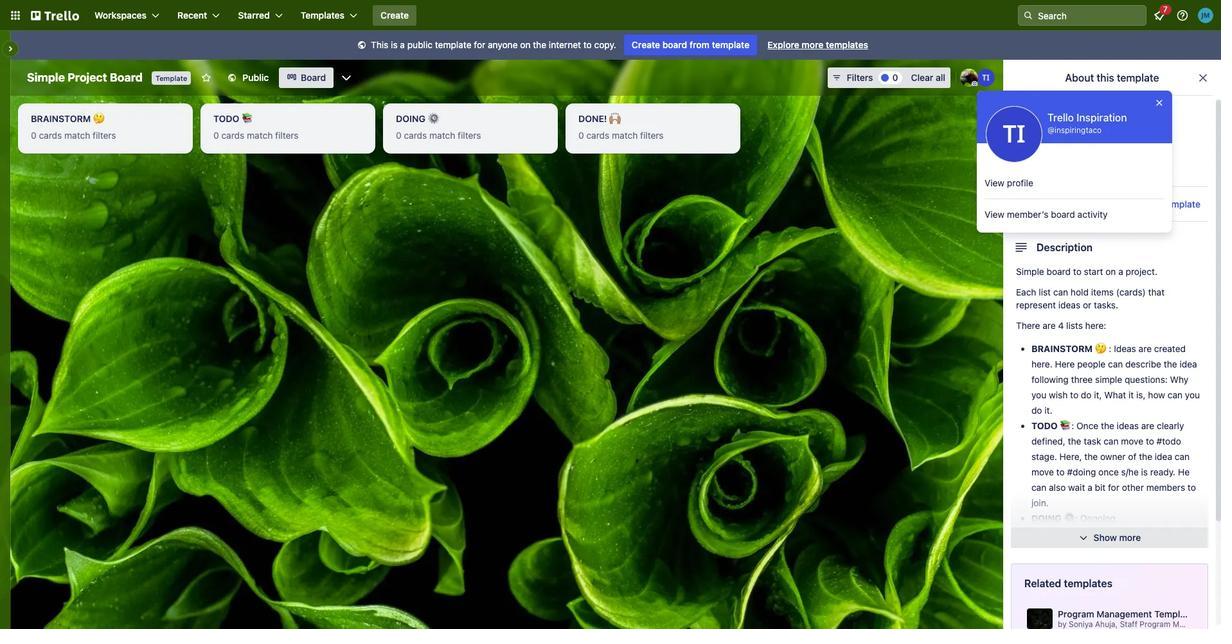 Task type: describe. For each thing, give the bounding box(es) containing it.
🙌🏽 inside doing ⚙️ : ongoing done! 🙌🏽 : finished
[[1063, 529, 1075, 540]]

member's
[[1008, 209, 1049, 220]]

todo for todo 📚 0 cards match filters
[[213, 113, 239, 124]]

finished
[[1080, 529, 1115, 540]]

can up simple
[[1109, 359, 1124, 370]]

templates
[[301, 10, 345, 21]]

#todo
[[1157, 436, 1182, 447]]

#doing
[[1068, 467, 1097, 478]]

related templates
[[1025, 578, 1113, 590]]

match for ⚙️
[[430, 130, 455, 141]]

for inside : once the ideas are clearly defined, the task can move to #todo stage. here, the owner of the idea can move to #doing once s/he is ready. he can also wait a bit for other members to join.
[[1109, 482, 1120, 493]]

show more button
[[1012, 528, 1209, 549]]

here.
[[1032, 359, 1053, 370]]

template inside button
[[1164, 198, 1201, 209]]

primary element
[[0, 0, 1222, 31]]

from
[[690, 39, 710, 50]]

todo 📚
[[1032, 421, 1072, 431]]

the up here,
[[1068, 436, 1082, 447]]

public
[[243, 72, 269, 83]]

description
[[1037, 242, 1093, 253]]

7 notifications image
[[1152, 8, 1168, 23]]

📚 for todo 📚 0 cards match filters
[[242, 113, 253, 124]]

s/he
[[1122, 467, 1139, 478]]

1 you from the left
[[1032, 390, 1047, 401]]

1 vertical spatial board
[[1052, 209, 1076, 220]]

board for to
[[1047, 266, 1071, 277]]

0 vertical spatial template
[[156, 74, 187, 82]]

starred
[[238, 10, 270, 21]]

trello inspiration @ inspiringtaco
[[1048, 112, 1128, 135]]

match for 🙌🏽
[[612, 130, 638, 141]]

describe
[[1126, 359, 1162, 370]]

this
[[371, 39, 389, 50]]

people
[[1078, 359, 1106, 370]]

represent
[[1017, 300, 1057, 311]]

also
[[1049, 482, 1066, 493]]

view profile
[[985, 177, 1034, 188]]

4
[[1059, 320, 1064, 331]]

brainstorm 🤔
[[1032, 343, 1107, 354]]

share template button
[[1119, 197, 1201, 211]]

ideas inside each list can hold items (cards) that represent ideas or tasks.
[[1059, 300, 1081, 311]]

@ inside trello inspiration @ inspiringtaco
[[1048, 125, 1055, 135]]

🤔 for brainstorm 🤔
[[1096, 343, 1107, 354]]

project.
[[1126, 266, 1158, 277]]

the left internet
[[533, 39, 547, 50]]

share
[[1137, 198, 1161, 209]]

done! inside doing ⚙️ : ongoing done! 🙌🏽 : finished
[[1032, 529, 1061, 540]]

what
[[1105, 390, 1127, 401]]

0 vertical spatial move
[[1122, 436, 1144, 447]]

0 horizontal spatial program
[[1058, 609, 1095, 620]]

board admins
[[1037, 109, 1104, 121]]

explore more templates link
[[760, 35, 876, 55]]

0 for doing ⚙️ 0 cards match filters
[[396, 130, 402, 141]]

clear
[[912, 72, 934, 83]]

todo for todo 📚
[[1032, 421, 1058, 431]]

are inside : once the ideas are clearly defined, the task can move to #todo stage. here, the owner of the idea can move to #doing once s/he is ready. he can also wait a bit for other members to join.
[[1142, 421, 1155, 431]]

how
[[1149, 390, 1166, 401]]

cards for todo
[[221, 130, 245, 141]]

dmugisha @dmugisha
[[1055, 133, 1104, 157]]

board for board admins
[[1037, 109, 1066, 121]]

filters for brainstorm 🤔 0 cards match filters
[[93, 130, 116, 141]]

idea inside : once the ideas are clearly defined, the task can move to #todo stage. here, the owner of the idea can move to #doing once s/he is ready. he can also wait a bit for other members to join.
[[1155, 451, 1173, 462]]

the right "once" in the bottom of the page
[[1102, 421, 1115, 431]]

can up he at the right bottom of page
[[1175, 451, 1190, 462]]

create board from template link
[[624, 35, 758, 55]]

: ideas are created here. here people can describe the idea following three simple questions: why you wish to do it, what it is, how can you do it.
[[1032, 343, 1201, 416]]

0 horizontal spatial templates
[[826, 39, 869, 50]]

inspiringtaco
[[1055, 125, 1102, 135]]

workspaces button
[[87, 5, 167, 26]]

there
[[1017, 320, 1041, 331]]

can down why at right bottom
[[1168, 390, 1183, 401]]

brainstorm for brainstorm 🤔 0 cards match filters
[[31, 113, 91, 124]]

🙌🏽 inside done! 🙌🏽 0 cards match filters
[[610, 113, 621, 124]]

members
[[1147, 482, 1186, 493]]

filters for doing ⚙️ 0 cards match filters
[[458, 130, 481, 141]]

show
[[1094, 532, 1118, 543]]

ready.
[[1151, 467, 1176, 478]]

doing for doing ⚙️ : ongoing done! 🙌🏽 : finished
[[1032, 513, 1062, 524]]

once
[[1099, 467, 1119, 478]]

admins
[[1069, 109, 1104, 121]]

once
[[1077, 421, 1099, 431]]

board for board
[[301, 72, 326, 83]]

to down he at the right bottom of page
[[1188, 482, 1197, 493]]

wait
[[1069, 482, 1086, 493]]

brainstorm for brainstorm 🤔
[[1032, 343, 1093, 354]]

profile
[[1008, 177, 1034, 188]]

bit
[[1095, 482, 1106, 493]]

of
[[1129, 451, 1137, 462]]

following
[[1032, 374, 1069, 385]]

it
[[1129, 390, 1135, 401]]

that
[[1149, 287, 1165, 298]]

about this template
[[1066, 72, 1160, 84]]

to left start
[[1074, 266, 1082, 277]]

filters for done! 🙌🏽 0 cards match filters
[[641, 130, 664, 141]]

@ inside program management template by soniya ahuja, staff program manager @ br
[[1207, 620, 1214, 629]]

this member is an admin of this board. image
[[972, 81, 978, 87]]

lists
[[1067, 320, 1083, 331]]

Board name text field
[[21, 68, 149, 88]]

0 vertical spatial is
[[391, 39, 398, 50]]

activity
[[1078, 209, 1108, 220]]

start
[[1085, 266, 1104, 277]]

0 horizontal spatial a
[[400, 39, 405, 50]]

dmugisha link
[[1055, 133, 1103, 145]]

0 vertical spatial dmugisha (dmugisha) image
[[961, 69, 979, 87]]

DOING ⚙️ text field
[[388, 109, 553, 129]]

it.
[[1045, 405, 1053, 416]]

doing for doing ⚙️ 0 cards match filters
[[396, 113, 426, 124]]

0 vertical spatial are
[[1043, 320, 1056, 331]]

1 vertical spatial on
[[1106, 266, 1117, 277]]

match for 📚
[[247, 130, 273, 141]]

board inside "text field"
[[110, 71, 143, 84]]

(cards)
[[1117, 287, 1146, 298]]

filters for todo 📚 0 cards match filters
[[275, 130, 299, 141]]

list
[[1039, 287, 1051, 298]]

board link
[[279, 68, 334, 88]]

simple
[[1096, 374, 1123, 385]]

BRAINSTORM 🤔 text field
[[23, 109, 188, 129]]

program management template by soniya ahuja, staff program manager @ br
[[1058, 609, 1222, 629]]

created
[[1155, 343, 1186, 354]]

anyone
[[488, 39, 518, 50]]

the inside : ideas are created here. here people can describe the idea following three simple questions: why you wish to do it, what it is, how can you do it.
[[1164, 359, 1178, 370]]

0 horizontal spatial for
[[474, 39, 486, 50]]

workspaces
[[95, 10, 147, 21]]

stage.
[[1032, 451, 1058, 462]]

0 horizontal spatial do
[[1032, 405, 1043, 416]]

more for show
[[1120, 532, 1142, 543]]

hold
[[1071, 287, 1089, 298]]

done! 🙌🏽 0 cards match filters
[[579, 113, 664, 141]]

1 horizontal spatial templates
[[1064, 578, 1113, 590]]

templates button
[[293, 5, 365, 26]]

view for view member's board activity
[[985, 209, 1005, 220]]

public button
[[220, 68, 277, 88]]

br
[[1217, 620, 1222, 629]]

the down task
[[1085, 451, 1098, 462]]

Search field
[[1034, 6, 1147, 25]]

template inside program management template by soniya ahuja, staff program manager @ br
[[1155, 609, 1194, 620]]

idea inside : ideas are created here. here people can describe the idea following three simple questions: why you wish to do it, what it is, how can you do it.
[[1180, 359, 1198, 370]]

is,
[[1137, 390, 1146, 401]]

simple for simple board to start on a project.
[[1017, 266, 1045, 277]]

1 horizontal spatial do
[[1082, 390, 1092, 401]]

clear all
[[912, 72, 946, 83]]

cards for brainstorm
[[39, 130, 62, 141]]

1 horizontal spatial program
[[1140, 620, 1171, 629]]

owner
[[1101, 451, 1126, 462]]

trello
[[1048, 112, 1075, 123]]

related
[[1025, 578, 1062, 590]]

recent button
[[170, 5, 228, 26]]



Task type: locate. For each thing, give the bounding box(es) containing it.
ongoing
[[1081, 513, 1116, 524]]

board right project
[[110, 71, 143, 84]]

board
[[663, 39, 688, 50], [1052, 209, 1076, 220], [1047, 266, 1071, 277]]

0 horizontal spatial board
[[110, 71, 143, 84]]

: left ongoing
[[1076, 513, 1078, 524]]

explore
[[768, 39, 800, 50]]

simple
[[27, 71, 65, 84], [1017, 266, 1045, 277]]

📚
[[242, 113, 253, 124], [1061, 421, 1072, 431]]

todo 📚 0 cards match filters
[[213, 113, 299, 141]]

sm image
[[356, 39, 369, 52]]

this is a public template for anyone on the internet to copy.
[[371, 39, 617, 50]]

to left copy.
[[584, 39, 592, 50]]

1 horizontal spatial todo
[[1032, 421, 1058, 431]]

1 vertical spatial simple
[[1017, 266, 1045, 277]]

to left #todo at the right
[[1147, 436, 1155, 447]]

1 horizontal spatial ⚙️
[[1064, 513, 1076, 524]]

dmugisha (dmugisha) image
[[961, 69, 979, 87], [1015, 134, 1048, 166]]

664.2k
[[1030, 198, 1061, 209]]

ideas inside : once the ideas are clearly defined, the task can move to #todo stage. here, the owner of the idea can move to #doing once s/he is ready. he can also wait a bit for other members to join.
[[1117, 421, 1139, 431]]

dmugisha (dmugisha) image right all
[[961, 69, 979, 87]]

template left the br
[[1155, 609, 1194, 620]]

0 horizontal spatial done!
[[579, 113, 607, 124]]

you down why at right bottom
[[1186, 390, 1201, 401]]

all
[[936, 72, 946, 83]]

1 horizontal spatial simple
[[1017, 266, 1045, 277]]

clear all button
[[906, 68, 951, 88]]

0 for done! 🙌🏽 0 cards match filters
[[579, 130, 584, 141]]

view left member's
[[985, 209, 1005, 220]]

ideas down it
[[1117, 421, 1139, 431]]

match
[[64, 130, 90, 141], [247, 130, 273, 141], [430, 130, 455, 141], [612, 130, 638, 141]]

1 horizontal spatial template
[[1155, 609, 1194, 620]]

for right bit at the right of page
[[1109, 482, 1120, 493]]

create for create board from template
[[632, 39, 660, 50]]

create button
[[373, 5, 417, 26]]

board inside "link"
[[663, 39, 688, 50]]

template right share
[[1164, 198, 1201, 209]]

0 vertical spatial view
[[985, 177, 1005, 188]]

cards for doing
[[404, 130, 427, 141]]

cards for done!
[[587, 130, 610, 141]]

create right copy.
[[632, 39, 660, 50]]

0 horizontal spatial todo
[[213, 113, 239, 124]]

0 inside done! 🙌🏽 0 cards match filters
[[579, 130, 584, 141]]

1 horizontal spatial dmugisha (dmugisha) image
[[1015, 134, 1048, 166]]

0 horizontal spatial ⚙️
[[428, 113, 440, 124]]

⚙️ for cards
[[428, 113, 440, 124]]

each list can hold items (cards) that represent ideas or tasks.
[[1017, 287, 1165, 311]]

the
[[533, 39, 547, 50], [1164, 359, 1178, 370], [1102, 421, 1115, 431], [1068, 436, 1082, 447], [1085, 451, 1098, 462], [1140, 451, 1153, 462]]

brainstorm down simple project board "text field" on the top of page
[[31, 113, 91, 124]]

template right from
[[712, 39, 750, 50]]

1 horizontal spatial doing
[[1032, 513, 1062, 524]]

0 vertical spatial done!
[[579, 113, 607, 124]]

0 vertical spatial doing
[[396, 113, 426, 124]]

filters inside the doing ⚙️ 0 cards match filters
[[458, 130, 481, 141]]

2 horizontal spatial a
[[1119, 266, 1124, 277]]

board
[[110, 71, 143, 84], [301, 72, 326, 83], [1037, 109, 1066, 121]]

board left from
[[663, 39, 688, 50]]

1 vertical spatial dmugisha (dmugisha) image
[[1015, 134, 1048, 166]]

done! inside done! 🙌🏽 0 cards match filters
[[579, 113, 607, 124]]

questions:
[[1125, 374, 1168, 385]]

0 vertical spatial brainstorm
[[31, 113, 91, 124]]

template right public at top
[[435, 39, 472, 50]]

@ down trello
[[1048, 125, 1055, 135]]

inspiration
[[1077, 112, 1128, 123]]

📚 left "once" in the bottom of the page
[[1061, 421, 1072, 431]]

3 filters from the left
[[458, 130, 481, 141]]

2 vertical spatial are
[[1142, 421, 1155, 431]]

are inside : ideas are created here. here people can describe the idea following three simple questions: why you wish to do it, what it is, how can you do it.
[[1139, 343, 1152, 354]]

can up the owner
[[1104, 436, 1119, 447]]

ideas
[[1059, 300, 1081, 311], [1117, 421, 1139, 431]]

cards inside brainstorm 🤔 0 cards match filters
[[39, 130, 62, 141]]

4 cards from the left
[[587, 130, 610, 141]]

cards down brainstorm 🤔 text box
[[39, 130, 62, 141]]

copy.
[[595, 39, 617, 50]]

4 filters from the left
[[641, 130, 664, 141]]

todo
[[213, 113, 239, 124], [1032, 421, 1058, 431]]

this
[[1097, 72, 1115, 84]]

templates up 'soniya'
[[1064, 578, 1113, 590]]

0 vertical spatial trello inspiration (inspiringtaco) image
[[977, 69, 995, 87]]

todo down the public button
[[213, 113, 239, 124]]

1 view from the top
[[985, 177, 1005, 188]]

filters inside brainstorm 🤔 0 cards match filters
[[93, 130, 116, 141]]

0 inside brainstorm 🤔 0 cards match filters
[[31, 130, 36, 141]]

0 horizontal spatial you
[[1032, 390, 1047, 401]]

0 for brainstorm 🤔 0 cards match filters
[[31, 130, 36, 141]]

do
[[1082, 390, 1092, 401], [1032, 405, 1043, 416]]

3 cards from the left
[[404, 130, 427, 141]]

1 horizontal spatial 📚
[[1061, 421, 1072, 431]]

template
[[435, 39, 472, 50], [712, 39, 750, 50], [1117, 72, 1160, 84], [1164, 198, 1201, 209]]

2 you from the left
[[1186, 390, 1201, 401]]

dmugisha (dmugisha) image up profile
[[1015, 134, 1048, 166]]

task
[[1084, 436, 1102, 447]]

1 vertical spatial template
[[1155, 609, 1194, 620]]

1 vertical spatial brainstorm
[[1032, 343, 1093, 354]]

📚 for todo 📚
[[1061, 421, 1072, 431]]

2 filters from the left
[[275, 130, 299, 141]]

1 vertical spatial ideas
[[1117, 421, 1139, 431]]

0 horizontal spatial more
[[802, 39, 824, 50]]

is inside : once the ideas are clearly defined, the task can move to #todo stage. here, the owner of the idea can move to #doing once s/he is ready. he can also wait a bit for other members to join.
[[1142, 467, 1149, 478]]

are left 4
[[1043, 320, 1056, 331]]

0 horizontal spatial doing
[[396, 113, 426, 124]]

2 vertical spatial board
[[1047, 266, 1071, 277]]

staff
[[1121, 620, 1138, 629]]

he
[[1179, 467, 1190, 478]]

1 horizontal spatial a
[[1088, 482, 1093, 493]]

1 horizontal spatial create
[[632, 39, 660, 50]]

template
[[156, 74, 187, 82], [1155, 609, 1194, 620]]

cards down todo 📚 text box
[[221, 130, 245, 141]]

you up it.
[[1032, 390, 1047, 401]]

: inside : ideas are created here. here people can describe the idea following three simple questions: why you wish to do it, what it is, how can you do it.
[[1110, 343, 1112, 354]]

1 vertical spatial ⚙️
[[1064, 513, 1076, 524]]

to up also
[[1057, 467, 1065, 478]]

can right "list" at the top right
[[1054, 287, 1069, 298]]

board left 1.6m
[[1052, 209, 1076, 220]]

can up "join."
[[1032, 482, 1047, 493]]

0 vertical spatial templates
[[826, 39, 869, 50]]

trello inspiration (inspiringtaco) image up view profile
[[986, 106, 1043, 163]]

1 horizontal spatial brainstorm
[[1032, 343, 1093, 354]]

view left profile
[[985, 177, 1005, 188]]

do left it.
[[1032, 405, 1043, 416]]

0 horizontal spatial is
[[391, 39, 398, 50]]

2 view from the top
[[985, 209, 1005, 220]]

view member's board activity
[[985, 209, 1108, 220]]

0 horizontal spatial move
[[1032, 467, 1055, 478]]

move up of
[[1122, 436, 1144, 447]]

items
[[1092, 287, 1114, 298]]

: left the ideas
[[1110, 343, 1112, 354]]

trello inspiration (inspiringtaco) image
[[977, 69, 995, 87], [986, 106, 1043, 163]]

brainstorm up here
[[1032, 343, 1093, 354]]

0 inside todo 📚 0 cards match filters
[[213, 130, 219, 141]]

show more
[[1094, 532, 1142, 543]]

filters down doing ⚙️ text field
[[458, 130, 481, 141]]

:
[[1110, 343, 1112, 354], [1072, 421, 1075, 431], [1076, 513, 1078, 524], [1075, 529, 1078, 540]]

brainstorm
[[31, 113, 91, 124], [1032, 343, 1093, 354]]

🤔 for brainstorm 🤔 0 cards match filters
[[93, 113, 105, 124]]

match inside brainstorm 🤔 0 cards match filters
[[64, 130, 90, 141]]

1 filters from the left
[[93, 130, 116, 141]]

DONE! 🙌🏽 text field
[[571, 109, 736, 129]]

ideas
[[1115, 343, 1137, 354]]

🤔 down project
[[93, 113, 105, 124]]

1 vertical spatial done!
[[1032, 529, 1061, 540]]

1 horizontal spatial @
[[1207, 620, 1214, 629]]

simple left project
[[27, 71, 65, 84]]

board for from
[[663, 39, 688, 50]]

2 vertical spatial a
[[1088, 482, 1093, 493]]

close image
[[1155, 98, 1165, 108]]

2 match from the left
[[247, 130, 273, 141]]

board up "list" at the top right
[[1047, 266, 1071, 277]]

create inside "link"
[[632, 39, 660, 50]]

templates up filters
[[826, 39, 869, 50]]

1 horizontal spatial more
[[1120, 532, 1142, 543]]

1 horizontal spatial done!
[[1032, 529, 1061, 540]]

1 cards from the left
[[39, 130, 62, 141]]

program right 'staff' at the right of page
[[1140, 620, 1171, 629]]

create for create
[[381, 10, 409, 21]]

can inside each list can hold items (cards) that represent ideas or tasks.
[[1054, 287, 1069, 298]]

2 horizontal spatial board
[[1037, 109, 1066, 121]]

the down created
[[1164, 359, 1178, 370]]

clearly
[[1157, 421, 1185, 431]]

simple for simple project board
[[27, 71, 65, 84]]

todo up defined,
[[1032, 421, 1058, 431]]

0 horizontal spatial create
[[381, 10, 409, 21]]

brainstorm inside brainstorm 🤔 0 cards match filters
[[31, 113, 91, 124]]

are left clearly
[[1142, 421, 1155, 431]]

trello inspiration (inspiringtaco) image right all
[[977, 69, 995, 87]]

the right of
[[1140, 451, 1153, 462]]

match inside todo 📚 0 cards match filters
[[247, 130, 273, 141]]

0 vertical spatial on
[[520, 39, 531, 50]]

to right wish
[[1071, 390, 1079, 401]]

filters down done! 🙌🏽 text box
[[641, 130, 664, 141]]

program
[[1058, 609, 1095, 620], [1140, 620, 1171, 629]]

match for 🤔
[[64, 130, 90, 141]]

0 horizontal spatial dmugisha (dmugisha) image
[[961, 69, 979, 87]]

1 vertical spatial doing
[[1032, 513, 1062, 524]]

three
[[1072, 374, 1093, 385]]

recent
[[178, 10, 207, 21]]

doing inside doing ⚙️ : ongoing done! 🙌🏽 : finished
[[1032, 513, 1062, 524]]

on right anyone
[[520, 39, 531, 50]]

0 vertical spatial ⚙️
[[428, 113, 440, 124]]

templates
[[826, 39, 869, 50], [1064, 578, 1113, 590]]

0 horizontal spatial idea
[[1155, 451, 1173, 462]]

doing
[[396, 113, 426, 124], [1032, 513, 1062, 524]]

public
[[408, 39, 433, 50]]

1 vertical spatial more
[[1120, 532, 1142, 543]]

1 vertical spatial todo
[[1032, 421, 1058, 431]]

1 vertical spatial view
[[985, 209, 1005, 220]]

3 match from the left
[[430, 130, 455, 141]]

1 horizontal spatial move
[[1122, 436, 1144, 447]]

idea
[[1180, 359, 1198, 370], [1155, 451, 1173, 462]]

is right 'this'
[[391, 39, 398, 50]]

simple inside "text field"
[[27, 71, 65, 84]]

filters down todo 📚 text box
[[275, 130, 299, 141]]

: left the finished
[[1075, 529, 1078, 540]]

match down todo 📚 text box
[[247, 130, 273, 141]]

board left customize views image
[[301, 72, 326, 83]]

done!
[[579, 113, 607, 124], [1032, 529, 1061, 540]]

tasks.
[[1094, 300, 1119, 311]]

1 vertical spatial a
[[1119, 266, 1124, 277]]

do left it,
[[1082, 390, 1092, 401]]

2 cards from the left
[[221, 130, 245, 141]]

cards inside todo 📚 0 cards match filters
[[221, 130, 245, 141]]

is right s/he
[[1142, 467, 1149, 478]]

filters down brainstorm 🤔 text box
[[93, 130, 116, 141]]

project
[[68, 71, 107, 84]]

1 match from the left
[[64, 130, 90, 141]]

filters
[[93, 130, 116, 141], [275, 130, 299, 141], [458, 130, 481, 141], [641, 130, 664, 141]]

0 horizontal spatial simple
[[27, 71, 65, 84]]

0 for todo 📚 0 cards match filters
[[213, 130, 219, 141]]

1 vertical spatial do
[[1032, 405, 1043, 416]]

0 vertical spatial @
[[1048, 125, 1055, 135]]

0 horizontal spatial 🙌🏽
[[610, 113, 621, 124]]

cards inside the doing ⚙️ 0 cards match filters
[[404, 130, 427, 141]]

1 vertical spatial trello inspiration (inspiringtaco) image
[[986, 106, 1043, 163]]

1 horizontal spatial 🤔
[[1096, 343, 1107, 354]]

a inside : once the ideas are clearly defined, the task can move to #todo stage. here, the owner of the idea can move to #doing once s/he is ready. he can also wait a bit for other members to join.
[[1088, 482, 1093, 493]]

for left anyone
[[474, 39, 486, 50]]

1 vertical spatial 🤔
[[1096, 343, 1107, 354]]

0 inside the doing ⚙️ 0 cards match filters
[[396, 130, 402, 141]]

0 vertical spatial 📚
[[242, 113, 253, 124]]

0 vertical spatial for
[[474, 39, 486, 50]]

doing inside the doing ⚙️ 0 cards match filters
[[396, 113, 426, 124]]

1 horizontal spatial ideas
[[1117, 421, 1139, 431]]

template left star or unstar board 'image'
[[156, 74, 187, 82]]

open information menu image
[[1177, 9, 1190, 22]]

it,
[[1095, 390, 1103, 401]]

idea up ready.
[[1155, 451, 1173, 462]]

0 vertical spatial do
[[1082, 390, 1092, 401]]

0 vertical spatial 🙌🏽
[[610, 113, 621, 124]]

: inside : once the ideas are clearly defined, the task can move to #todo stage. here, the owner of the idea can move to #doing once s/he is ready. he can also wait a bit for other members to join.
[[1072, 421, 1075, 431]]

1 horizontal spatial board
[[301, 72, 326, 83]]

match down brainstorm 🤔 text box
[[64, 130, 90, 141]]

1 horizontal spatial on
[[1106, 266, 1117, 277]]

defined,
[[1032, 436, 1066, 447]]

1 vertical spatial 🙌🏽
[[1063, 529, 1075, 540]]

can
[[1054, 287, 1069, 298], [1109, 359, 1124, 370], [1168, 390, 1183, 401], [1104, 436, 1119, 447], [1175, 451, 1190, 462], [1032, 482, 1047, 493]]

0 horizontal spatial ideas
[[1059, 300, 1081, 311]]

doing ⚙️ : ongoing done! 🙌🏽 : finished
[[1032, 513, 1116, 540]]

0 horizontal spatial 📚
[[242, 113, 253, 124]]

here:
[[1086, 320, 1107, 331]]

you
[[1032, 390, 1047, 401], [1186, 390, 1201, 401]]

ahuja,
[[1096, 620, 1118, 629]]

a
[[400, 39, 405, 50], [1119, 266, 1124, 277], [1088, 482, 1093, 493]]

on
[[520, 39, 531, 50], [1106, 266, 1117, 277]]

more for explore
[[802, 39, 824, 50]]

explore more templates
[[768, 39, 869, 50]]

⚙️ inside doing ⚙️ : ongoing done! 🙌🏽 : finished
[[1064, 513, 1076, 524]]

back to home image
[[31, 5, 79, 26]]

share template
[[1137, 198, 1201, 209]]

🤔 up people on the bottom right of the page
[[1096, 343, 1107, 354]]

each
[[1017, 287, 1037, 298]]

jeremy miller (jeremymiller198) image
[[1199, 8, 1214, 23]]

0 horizontal spatial brainstorm
[[31, 113, 91, 124]]

here
[[1056, 359, 1075, 370]]

1 vertical spatial idea
[[1155, 451, 1173, 462]]

is
[[391, 39, 398, 50], [1142, 467, 1149, 478]]

a left bit at the right of page
[[1088, 482, 1093, 493]]

customize views image
[[340, 71, 353, 84]]

program down related templates
[[1058, 609, 1095, 620]]

@ left the br
[[1207, 620, 1214, 629]]

4 match from the left
[[612, 130, 638, 141]]

1 vertical spatial create
[[632, 39, 660, 50]]

cards down doing ⚙️ text field
[[404, 130, 427, 141]]

⚙️ for ongoing
[[1064, 513, 1076, 524]]

1 vertical spatial templates
[[1064, 578, 1113, 590]]

1 vertical spatial for
[[1109, 482, 1120, 493]]

cards inside done! 🙌🏽 0 cards match filters
[[587, 130, 610, 141]]

filters inside done! 🙌🏽 0 cards match filters
[[641, 130, 664, 141]]

more inside button
[[1120, 532, 1142, 543]]

todo inside todo 📚 0 cards match filters
[[213, 113, 239, 124]]

0 vertical spatial ideas
[[1059, 300, 1081, 311]]

0 vertical spatial more
[[802, 39, 824, 50]]

: once the ideas are clearly defined, the task can move to #todo stage. here, the owner of the idea can move to #doing once s/he is ready. he can also wait a bit for other members to join.
[[1032, 421, 1197, 509]]

create inside button
[[381, 10, 409, 21]]

more right show
[[1120, 532, 1142, 543]]

1 vertical spatial are
[[1139, 343, 1152, 354]]

create up 'this'
[[381, 10, 409, 21]]

template inside "link"
[[712, 39, 750, 50]]

here,
[[1060, 451, 1083, 462]]

to inside : ideas are created here. here people can describe the idea following three simple questions: why you wish to do it, what it is, how can you do it.
[[1071, 390, 1079, 401]]

: left "once" in the bottom of the page
[[1072, 421, 1075, 431]]

@dmugisha
[[1055, 146, 1104, 157]]

are up "describe"
[[1139, 343, 1152, 354]]

0 vertical spatial 🤔
[[93, 113, 105, 124]]

match down done! 🙌🏽 text box
[[612, 130, 638, 141]]

cards down done! 🙌🏽 text box
[[587, 130, 610, 141]]

search image
[[1024, 10, 1034, 21]]

simple up each
[[1017, 266, 1045, 277]]

star or unstar board image
[[202, 73, 212, 83]]

a left project.
[[1119, 266, 1124, 277]]

1 horizontal spatial is
[[1142, 467, 1149, 478]]

match down doing ⚙️ text field
[[430, 130, 455, 141]]

match inside the doing ⚙️ 0 cards match filters
[[430, 130, 455, 141]]

0 vertical spatial simple
[[27, 71, 65, 84]]

🤔 inside brainstorm 🤔 0 cards match filters
[[93, 113, 105, 124]]

0 horizontal spatial template
[[156, 74, 187, 82]]

management
[[1097, 609, 1153, 620]]

board up inspiringtaco
[[1037, 109, 1066, 121]]

soniya
[[1069, 620, 1094, 629]]

move down the stage.
[[1032, 467, 1055, 478]]

ideas down hold
[[1059, 300, 1081, 311]]

idea up why at right bottom
[[1180, 359, 1198, 370]]

template right this
[[1117, 72, 1160, 84]]

0 horizontal spatial 🤔
[[93, 113, 105, 124]]

📚 down the public button
[[242, 113, 253, 124]]

1 vertical spatial move
[[1032, 467, 1055, 478]]

on right start
[[1106, 266, 1117, 277]]

starred button
[[230, 5, 290, 26]]

more right explore
[[802, 39, 824, 50]]

match inside done! 🙌🏽 0 cards match filters
[[612, 130, 638, 141]]

filters inside todo 📚 0 cards match filters
[[275, 130, 299, 141]]

TODO 📚 text field
[[206, 109, 370, 129]]

1 vertical spatial 📚
[[1061, 421, 1072, 431]]

1 horizontal spatial idea
[[1180, 359, 1198, 370]]

📚 inside todo 📚 0 cards match filters
[[242, 113, 253, 124]]

0 horizontal spatial on
[[520, 39, 531, 50]]

create board from template
[[632, 39, 750, 50]]

a left public at top
[[400, 39, 405, 50]]

view for view profile
[[985, 177, 1005, 188]]

⚙️ inside the doing ⚙️ 0 cards match filters
[[428, 113, 440, 124]]

0
[[893, 72, 899, 83], [31, 130, 36, 141], [213, 130, 219, 141], [396, 130, 402, 141], [579, 130, 584, 141]]

0 vertical spatial idea
[[1180, 359, 1198, 370]]

1 horizontal spatial you
[[1186, 390, 1201, 401]]

0 vertical spatial a
[[400, 39, 405, 50]]



Task type: vqa. For each thing, say whether or not it's contained in the screenshot.
starred
yes



